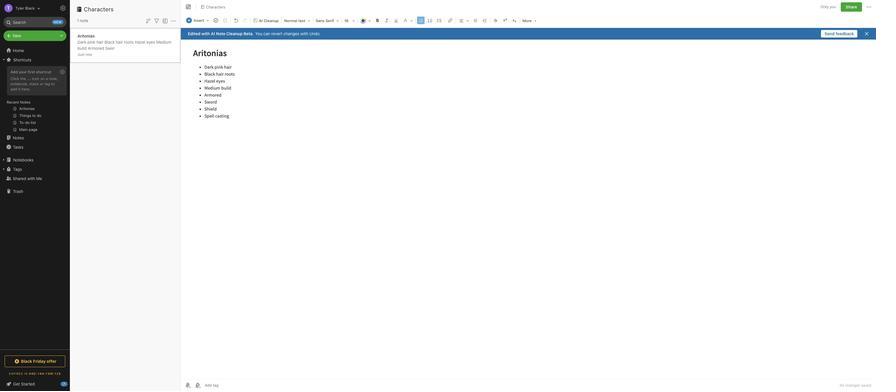 Task type: locate. For each thing, give the bounding box(es) containing it.
cleanup down undo icon
[[227, 31, 243, 36]]

send feedback button
[[822, 30, 858, 38]]

offer
[[47, 359, 57, 364]]

settings image
[[59, 5, 66, 12]]

notebook,
[[10, 82, 28, 86]]

notes right the recent
[[20, 100, 31, 105]]

edited with ai note cleanup beta. you can revert changes with undo.
[[188, 31, 321, 36]]

1
[[77, 18, 79, 23]]

Sort options field
[[145, 17, 152, 24]]

click to collapse image
[[68, 381, 72, 388]]

0 vertical spatial ai
[[259, 18, 263, 23]]

characters up task icon
[[206, 5, 225, 9]]

black up the in
[[21, 359, 32, 364]]

on
[[40, 76, 45, 81]]

0 vertical spatial more actions field
[[866, 2, 873, 12]]

new
[[13, 33, 21, 38]]

the
[[20, 76, 26, 81]]

1 vertical spatial black
[[105, 39, 115, 44]]

underline image
[[392, 16, 401, 24]]

all changes saved
[[840, 384, 872, 388]]

7
[[63, 383, 65, 387]]

1 hair from the left
[[96, 39, 104, 44]]

in
[[24, 373, 28, 376]]

characters button
[[199, 3, 228, 11]]

notes up tasks
[[13, 135, 24, 140]]

friday
[[33, 359, 46, 364]]

with left undo.
[[301, 31, 309, 36]]

0 horizontal spatial cleanup
[[227, 31, 243, 36]]

Alignment field
[[457, 16, 471, 25]]

1 vertical spatial changes
[[846, 384, 861, 388]]

shared with me
[[13, 176, 42, 181]]

checklist image
[[436, 16, 444, 24]]

only you
[[821, 4, 837, 9]]

0 horizontal spatial with
[[27, 176, 35, 181]]

eyes
[[147, 39, 155, 44]]

hair left roots
[[116, 39, 123, 44]]

ai left note
[[211, 31, 215, 36]]

ai
[[259, 18, 263, 23], [211, 31, 215, 36]]

feedback
[[836, 31, 855, 36]]

trash
[[13, 189, 23, 194]]

0 vertical spatial black
[[25, 6, 35, 10]]

Help and Learning task checklist field
[[0, 380, 70, 389]]

characters inside note list element
[[84, 6, 114, 13]]

...
[[27, 76, 31, 81]]

more actions image right share button
[[866, 3, 873, 10]]

group
[[0, 64, 70, 136]]

1 horizontal spatial characters
[[206, 5, 225, 9]]

notes
[[20, 100, 31, 105], [13, 135, 24, 140]]

just now
[[78, 52, 92, 57]]

characters
[[206, 5, 225, 9], [84, 6, 114, 13]]

notebooks link
[[0, 155, 70, 165]]

cleanup up the can
[[264, 18, 279, 23]]

changes down normal
[[284, 31, 300, 36]]

aritonias
[[78, 33, 95, 38]]

dark pink hair black hair roots hazel eyes medium build armored swor
[[78, 39, 171, 51]]

black right tyler on the left top of page
[[25, 6, 35, 10]]

1 horizontal spatial more actions field
[[866, 2, 873, 12]]

hair up armored
[[96, 39, 104, 44]]

expand notebooks image
[[1, 158, 6, 162]]

more actions image inside note list element
[[170, 17, 177, 24]]

0 horizontal spatial characters
[[84, 6, 114, 13]]

View options field
[[160, 17, 169, 24]]

cleanup inside button
[[264, 18, 279, 23]]

1 vertical spatial ai
[[211, 31, 215, 36]]

or
[[40, 82, 43, 86]]

more actions field right share button
[[866, 2, 873, 12]]

shortcut
[[36, 70, 51, 74]]

with right edited
[[202, 31, 210, 36]]

indent image
[[472, 16, 480, 24]]

tag
[[45, 82, 50, 86]]

hair
[[96, 39, 104, 44], [116, 39, 123, 44]]

more actions image
[[866, 3, 873, 10], [170, 17, 177, 24]]

cleanup
[[264, 18, 279, 23], [227, 31, 243, 36]]

0 horizontal spatial ai
[[211, 31, 215, 36]]

add
[[10, 87, 17, 91]]

0 vertical spatial cleanup
[[264, 18, 279, 23]]

with
[[202, 31, 210, 36], [301, 31, 309, 36], [27, 176, 35, 181]]

first
[[28, 70, 35, 74]]

Font size field
[[342, 16, 357, 25]]

with left 'me'
[[27, 176, 35, 181]]

0 vertical spatial more actions image
[[866, 3, 873, 10]]

Highlight field
[[401, 16, 415, 25]]

0 horizontal spatial hair
[[96, 39, 104, 44]]

group containing add your first shortcut
[[0, 64, 70, 136]]

1 horizontal spatial cleanup
[[264, 18, 279, 23]]

bulleted list image
[[417, 16, 425, 24]]

1 horizontal spatial with
[[202, 31, 210, 36]]

more actions field right view options field
[[170, 17, 177, 24]]

add
[[10, 70, 18, 74]]

italic image
[[383, 16, 391, 24]]

1 horizontal spatial ai
[[259, 18, 263, 23]]

black up the swor
[[105, 39, 115, 44]]

More actions field
[[866, 2, 873, 12], [170, 17, 177, 24]]

with for me
[[27, 176, 35, 181]]

edited
[[188, 31, 201, 36]]

0 horizontal spatial more actions image
[[170, 17, 177, 24]]

Note Editor text field
[[181, 40, 877, 380]]

0 horizontal spatial more actions field
[[170, 17, 177, 24]]

tree
[[0, 46, 70, 350]]

tyler
[[15, 6, 24, 10]]

superscript image
[[501, 16, 510, 24]]

1 vertical spatial more actions image
[[170, 17, 177, 24]]

trash link
[[0, 187, 70, 196]]

1 horizontal spatial changes
[[846, 384, 861, 388]]

shortcuts
[[13, 57, 31, 62]]

0 vertical spatial changes
[[284, 31, 300, 36]]

1 note
[[77, 18, 88, 23]]

can
[[264, 31, 270, 36]]

1 horizontal spatial hair
[[116, 39, 123, 44]]

share button
[[842, 2, 863, 12]]

expires
[[9, 373, 23, 376]]

beta.
[[244, 31, 254, 36]]

strikethrough image
[[492, 16, 500, 24]]

swor
[[105, 46, 115, 51]]

recent notes
[[7, 100, 31, 105]]

Search text field
[[8, 17, 62, 27]]

sans
[[316, 18, 325, 23]]

me
[[36, 176, 42, 181]]

04d:14h:15m:12s
[[29, 373, 61, 376]]

1 horizontal spatial more actions image
[[866, 3, 873, 10]]

changes
[[284, 31, 300, 36], [846, 384, 861, 388]]

ai up you
[[259, 18, 263, 23]]

new search field
[[8, 17, 64, 27]]

notes link
[[0, 133, 70, 143]]

here.
[[22, 87, 30, 91]]

pink
[[87, 39, 95, 44]]

Heading level field
[[282, 16, 312, 25]]

new button
[[3, 31, 66, 41]]

2 vertical spatial black
[[21, 359, 32, 364]]

it
[[18, 87, 20, 91]]

characters up note
[[84, 6, 114, 13]]

add a reminder image
[[185, 382, 192, 389]]

more actions image right view options field
[[170, 17, 177, 24]]

note list element
[[70, 0, 181, 392]]

changes right the "all" at the bottom
[[846, 384, 861, 388]]

black
[[25, 6, 35, 10], [105, 39, 115, 44], [21, 359, 32, 364]]



Task type: vqa. For each thing, say whether or not it's contained in the screenshot.
Swor
yes



Task type: describe. For each thing, give the bounding box(es) containing it.
0 horizontal spatial changes
[[284, 31, 300, 36]]

tags button
[[0, 165, 70, 174]]

ai inside button
[[259, 18, 263, 23]]

Account field
[[0, 2, 41, 14]]

share
[[846, 4, 858, 9]]

0 vertical spatial notes
[[20, 100, 31, 105]]

you
[[831, 4, 837, 9]]

get
[[13, 382, 20, 387]]

started
[[21, 382, 35, 387]]

medium
[[156, 39, 171, 44]]

Insert field
[[185, 16, 211, 24]]

home
[[13, 48, 24, 53]]

note
[[216, 31, 226, 36]]

add your first shortcut
[[10, 70, 51, 74]]

saved
[[862, 384, 872, 388]]

tasks button
[[0, 143, 70, 152]]

1 vertical spatial notes
[[13, 135, 24, 140]]

expires in 04d:14h:15m:12s
[[9, 373, 61, 376]]

now
[[86, 52, 92, 57]]

get started
[[13, 382, 35, 387]]

bold image
[[374, 16, 382, 24]]

undo.
[[310, 31, 321, 36]]

to
[[51, 82, 55, 86]]

ai cleanup
[[259, 18, 279, 23]]

insert
[[194, 18, 204, 23]]

all
[[840, 384, 845, 388]]

More field
[[521, 16, 539, 25]]

notebooks
[[13, 158, 34, 163]]

16
[[345, 18, 349, 23]]

2 horizontal spatial with
[[301, 31, 309, 36]]

note,
[[49, 76, 58, 81]]

click the ...
[[10, 76, 31, 81]]

tags
[[13, 167, 22, 172]]

subscript image
[[511, 16, 519, 24]]

ai cleanup button
[[252, 16, 281, 25]]

more
[[523, 18, 532, 23]]

stack
[[29, 82, 39, 86]]

serif
[[326, 18, 334, 23]]

hazel
[[135, 39, 145, 44]]

text
[[299, 18, 306, 23]]

Font family field
[[314, 16, 341, 25]]

add filters image
[[153, 17, 160, 24]]

dark
[[78, 39, 86, 44]]

your
[[19, 70, 27, 74]]

you
[[256, 31, 263, 36]]

note window element
[[181, 0, 877, 392]]

Add tag field
[[204, 383, 248, 389]]

tasks
[[13, 145, 23, 150]]

2 hair from the left
[[116, 39, 123, 44]]

armored
[[88, 46, 104, 51]]

1 vertical spatial cleanup
[[227, 31, 243, 36]]

expand tags image
[[1, 167, 6, 172]]

black inside popup button
[[21, 359, 32, 364]]

note
[[80, 18, 88, 23]]

icon
[[32, 76, 39, 81]]

expand note image
[[185, 3, 192, 10]]

send feedback
[[825, 31, 855, 36]]

icon on a note, notebook, stack or tag to add it here.
[[10, 76, 58, 91]]

tyler black
[[15, 6, 35, 10]]

recent
[[7, 100, 19, 105]]

normal text
[[284, 18, 306, 23]]

tree containing home
[[0, 46, 70, 350]]

only
[[821, 4, 829, 9]]

Add filters field
[[153, 17, 160, 24]]

shortcuts button
[[0, 55, 70, 64]]

Font color field
[[359, 16, 373, 25]]

numbered list image
[[426, 16, 435, 24]]

add tag image
[[194, 382, 201, 389]]

click
[[10, 76, 19, 81]]

revert
[[272, 31, 283, 36]]

characters inside button
[[206, 5, 225, 9]]

task image
[[212, 16, 220, 24]]

shared
[[13, 176, 26, 181]]

with for ai
[[202, 31, 210, 36]]

a
[[46, 76, 48, 81]]

1 vertical spatial more actions field
[[170, 17, 177, 24]]

insert link image
[[447, 16, 455, 24]]

shared with me link
[[0, 174, 70, 183]]

black inside dark pink hair black hair roots hazel eyes medium build armored swor
[[105, 39, 115, 44]]

just
[[78, 52, 85, 57]]

black friday offer
[[21, 359, 57, 364]]

normal
[[284, 18, 298, 23]]

send
[[825, 31, 835, 36]]

roots
[[124, 39, 134, 44]]

build
[[78, 46, 87, 51]]

new
[[54, 20, 62, 24]]

outdent image
[[481, 16, 489, 24]]

home link
[[0, 46, 70, 55]]

black inside field
[[25, 6, 35, 10]]

black friday offer button
[[5, 356, 65, 368]]

sans serif
[[316, 18, 334, 23]]

undo image
[[232, 16, 240, 24]]



